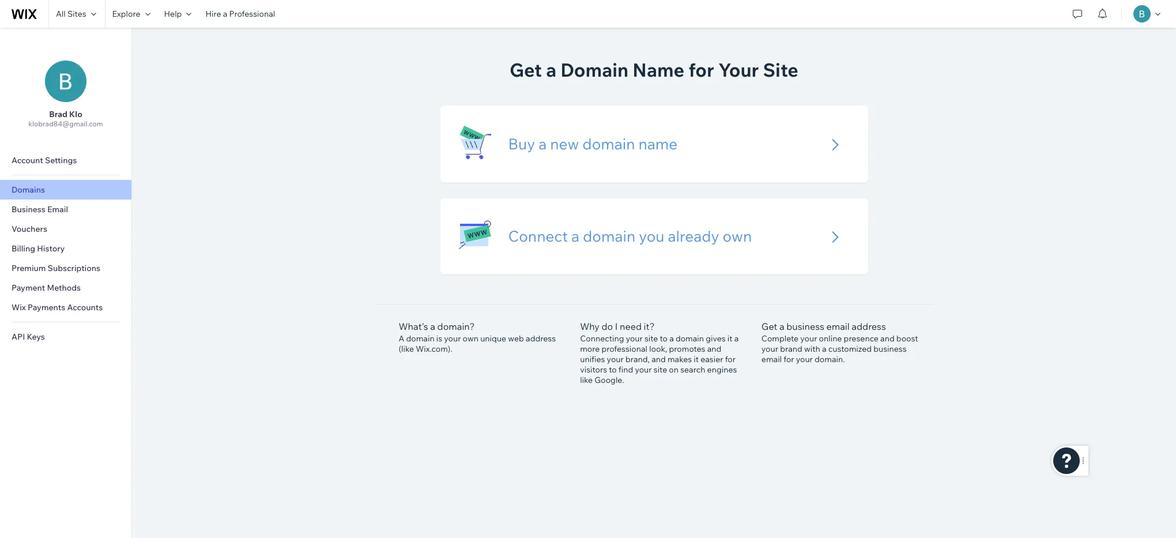 Task type: describe. For each thing, give the bounding box(es) containing it.
account settings link
[[0, 151, 131, 170]]

vouchers link
[[0, 219, 131, 239]]

wix
[[12, 302, 26, 313]]

brad klo klobrad84@gmail.com
[[28, 109, 103, 128]]

settings
[[45, 155, 77, 166]]

klobrad84@gmail.com
[[28, 119, 103, 128]]

history
[[37, 243, 65, 254]]

hire a professional link
[[199, 0, 282, 28]]

premium
[[12, 263, 46, 273]]

help
[[164, 9, 182, 19]]

brad
[[49, 109, 67, 119]]

account
[[12, 155, 43, 166]]

api keys
[[12, 332, 45, 342]]

hire a professional
[[206, 9, 275, 19]]

payment methods link
[[0, 278, 131, 298]]

payment
[[12, 283, 45, 293]]

api keys link
[[0, 327, 131, 347]]

wix payments accounts
[[12, 302, 103, 313]]

business
[[12, 204, 45, 215]]

payment methods
[[12, 283, 81, 293]]

a
[[223, 9, 227, 19]]

subscriptions
[[48, 263, 100, 273]]

business email link
[[0, 200, 131, 219]]



Task type: vqa. For each thing, say whether or not it's contained in the screenshot.
Analytics & Reports
no



Task type: locate. For each thing, give the bounding box(es) containing it.
methods
[[47, 283, 81, 293]]

api
[[12, 332, 25, 342]]

account settings
[[12, 155, 77, 166]]

domains
[[12, 185, 45, 195]]

domains link
[[0, 180, 131, 200]]

payments
[[28, 302, 65, 313]]

sites
[[67, 9, 86, 19]]

sidebar element
[[0, 28, 132, 538]]

klo
[[69, 109, 82, 119]]

business email
[[12, 204, 68, 215]]

professional
[[229, 9, 275, 19]]

wix payments accounts link
[[0, 298, 131, 317]]

accounts
[[67, 302, 103, 313]]

premium subscriptions
[[12, 263, 100, 273]]

billing history link
[[0, 239, 131, 258]]

vouchers
[[12, 224, 47, 234]]

all
[[56, 9, 66, 19]]

billing
[[12, 243, 35, 254]]

all sites
[[56, 9, 86, 19]]

keys
[[27, 332, 45, 342]]

premium subscriptions link
[[0, 258, 131, 278]]

explore
[[112, 9, 140, 19]]

email
[[47, 204, 68, 215]]

help button
[[157, 0, 199, 28]]

hire
[[206, 9, 221, 19]]

billing history
[[12, 243, 65, 254]]



